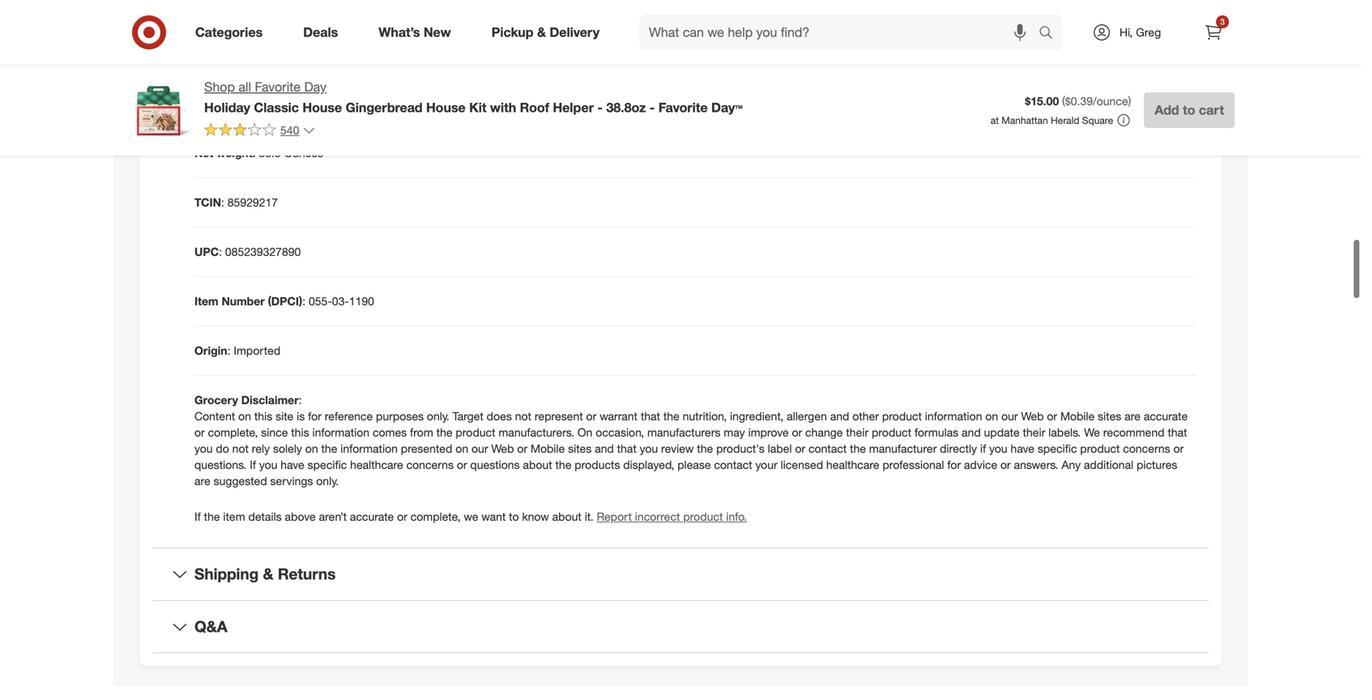 Task type: describe. For each thing, give the bounding box(es) containing it.
hi,
[[1120, 25, 1133, 39]]

you up displayed,
[[640, 434, 658, 448]]

know
[[522, 502, 549, 516]]

2 house from the left
[[426, 100, 466, 115]]

label
[[768, 434, 792, 448]]

0 horizontal spatial to
[[509, 502, 519, 516]]

suggested
[[214, 466, 267, 480]]

improve
[[749, 418, 789, 432]]

if the item details above aren't accurate or complete, we want to know about it. report incorrect product info.
[[195, 502, 747, 516]]

2 healthcare from the left
[[827, 450, 880, 464]]

you right 'if'
[[990, 434, 1008, 448]]

above
[[285, 502, 316, 516]]

questions.
[[195, 450, 247, 464]]

you left do
[[195, 434, 213, 448]]

helper
[[553, 100, 594, 115]]

or down the allergen on the bottom right of the page
[[792, 418, 803, 432]]

package
[[195, 89, 241, 103]]

shipping & returns
[[195, 557, 336, 576]]

servings
[[270, 466, 313, 480]]

allergen
[[787, 401, 828, 416]]

from
[[410, 418, 434, 432]]

1 their from the left
[[847, 418, 869, 432]]

1 horizontal spatial for
[[948, 450, 961, 464]]

0 horizontal spatial have
[[281, 450, 305, 464]]

$15.00
[[1026, 94, 1060, 108]]

classic
[[254, 100, 299, 115]]

1 horizontal spatial favorite
[[659, 100, 708, 115]]

at manhattan herald square
[[991, 114, 1114, 126]]

03-
[[332, 286, 349, 301]]

report
[[597, 502, 632, 516]]

additional
[[1085, 450, 1134, 464]]

number
[[222, 286, 265, 301]]

licensed
[[781, 450, 824, 464]]

with
[[490, 100, 517, 115]]

ingredient,
[[730, 401, 784, 416]]

0 horizontal spatial sites
[[568, 434, 592, 448]]

1 vertical spatial web
[[492, 434, 514, 448]]

shipping & returns button
[[152, 541, 1209, 593]]

2 horizontal spatial that
[[1168, 418, 1188, 432]]

deals link
[[290, 15, 359, 50]]

)
[[1129, 94, 1132, 108]]

if
[[981, 434, 987, 448]]

readiness:
[[240, 39, 299, 53]]

$15.00 ( $0.39 /ounce )
[[1026, 94, 1132, 108]]

or up on
[[587, 401, 597, 416]]

0 vertical spatial have
[[1011, 434, 1035, 448]]

0 vertical spatial favorite
[[255, 79, 301, 95]]

1 healthcare from the left
[[350, 450, 403, 464]]

grocery disclaimer : content on this site is for reference purposes only.  target does not represent or warrant that the nutrition, ingredient, allergen and other product information on our web or mobile sites are accurate or complete, since this information comes from the product manufacturers.  on occasion, manufacturers may improve or change their product formulas and update their labels.  we recommend that you do not rely solely on the information presented on our web or mobile sites and that you review the product's label or contact the manufacturer directly if you have specific product concerns or questions.  if you have specific healthcare concerns or questions about the products displayed, please contact your licensed healthcare professional for advice or answers.  any additional pictures are suggested servings only.
[[195, 385, 1188, 480]]

0 vertical spatial this
[[254, 401, 273, 416]]

disclaimer
[[241, 385, 299, 399]]

on
[[578, 418, 593, 432]]

any
[[1062, 450, 1081, 464]]

0 horizontal spatial only.
[[316, 466, 339, 480]]

1 vertical spatial if
[[195, 502, 201, 516]]

on up the update on the right of the page
[[986, 401, 999, 416]]

/ounce
[[1094, 94, 1129, 108]]

tcin
[[195, 187, 221, 202]]

recommend
[[1104, 418, 1165, 432]]

& for shipping
[[263, 557, 274, 576]]

the down other
[[850, 434, 867, 448]]

solely
[[273, 434, 302, 448]]

comes
[[373, 418, 407, 432]]

incorrect
[[635, 502, 680, 516]]

it.
[[585, 502, 594, 516]]

new
[[424, 24, 451, 40]]

1 horizontal spatial are
[[1125, 401, 1141, 416]]

warrant
[[600, 401, 638, 416]]

$0.39
[[1066, 94, 1094, 108]]

origin
[[195, 336, 227, 350]]

other
[[853, 401, 879, 416]]

holiday
[[204, 100, 250, 115]]

0 vertical spatial our
[[1002, 401, 1019, 416]]

0 horizontal spatial our
[[472, 434, 488, 448]]

2 vertical spatial that
[[617, 434, 637, 448]]

we
[[1085, 418, 1101, 432]]

540
[[280, 123, 299, 137]]

do
[[216, 434, 229, 448]]

presented
[[401, 434, 453, 448]]

details
[[248, 502, 282, 516]]

content
[[195, 401, 235, 416]]

grocery
[[195, 385, 238, 399]]

or down content
[[195, 418, 205, 432]]

085239327890
[[225, 237, 301, 251]]

1 horizontal spatial web
[[1022, 401, 1044, 416]]

or left the we
[[397, 502, 408, 516]]

your
[[756, 450, 778, 464]]

2 - from the left
[[650, 100, 655, 115]]

3 link
[[1197, 15, 1232, 50]]

1 - from the left
[[598, 100, 603, 115]]

(
[[1063, 94, 1066, 108]]

38.8oz
[[607, 100, 646, 115]]

update
[[985, 418, 1020, 432]]

accurate inside grocery disclaimer : content on this site is for reference purposes only.  target does not represent or warrant that the nutrition, ingredient, allergen and other product information on our web or mobile sites are accurate or complete, since this information comes from the product manufacturers.  on occasion, manufacturers may improve or change their product formulas and update their labels.  we recommend that you do not rely solely on the information presented on our web or mobile sites and that you review the product's label or contact the manufacturer directly if you have specific product concerns or questions.  if you have specific healthcare concerns or questions about the products displayed, please contact your licensed healthcare professional for advice or answers.  any additional pictures are suggested servings only.
[[1144, 401, 1188, 416]]

origin : imported
[[195, 336, 281, 350]]

& for pickup
[[537, 24, 546, 40]]

or up pictures
[[1174, 434, 1184, 448]]

nutrition,
[[683, 401, 727, 416]]

product's
[[717, 434, 765, 448]]

What can we help you find? suggestions appear below search field
[[640, 15, 1043, 50]]

1 vertical spatial about
[[553, 502, 582, 516]]

purposes
[[376, 401, 424, 416]]

q&a
[[195, 610, 228, 628]]

info.
[[727, 502, 747, 516]]

the right from
[[437, 418, 453, 432]]

the down reference
[[321, 434, 338, 448]]

the up please
[[697, 434, 714, 448]]

1 horizontal spatial and
[[831, 401, 850, 416]]

delivery
[[550, 24, 600, 40]]

0 vertical spatial contact
[[809, 434, 847, 448]]

(dpci)
[[268, 286, 303, 301]]

the left 'products'
[[556, 450, 572, 464]]

add to cart button
[[1145, 92, 1235, 128]]

manhattan
[[1002, 114, 1049, 126]]

055-
[[309, 286, 332, 301]]

0 horizontal spatial accurate
[[350, 502, 394, 516]]

reference
[[325, 401, 373, 416]]

1 vertical spatial concerns
[[407, 450, 454, 464]]



Task type: vqa. For each thing, say whether or not it's contained in the screenshot.
bottom are
yes



Task type: locate. For each thing, give the bounding box(es) containing it.
: left 085239327890
[[219, 237, 222, 251]]

shop all favorite day holiday classic house gingerbread house kit with roof helper - 38.8oz - favorite day™
[[204, 79, 743, 115]]

0 vertical spatial for
[[308, 401, 322, 416]]

only. up from
[[427, 401, 450, 416]]

their
[[847, 418, 869, 432], [1023, 418, 1046, 432]]

1 horizontal spatial to
[[1184, 102, 1196, 118]]

upc : 085239327890
[[195, 237, 301, 251]]

on right content
[[238, 401, 251, 416]]

what's new
[[379, 24, 451, 40]]

or up labels.
[[1048, 401, 1058, 416]]

-
[[598, 100, 603, 115], [650, 100, 655, 115]]

accurate up recommend
[[1144, 401, 1188, 416]]

or left questions at the left bottom of the page
[[457, 450, 467, 464]]

are
[[1125, 401, 1141, 416], [195, 466, 211, 480]]

concerns down presented
[[407, 450, 454, 464]]

: for 085239327890
[[219, 237, 222, 251]]

1 vertical spatial that
[[1168, 418, 1188, 432]]

we
[[464, 502, 479, 516]]

that down occasion,
[[617, 434, 637, 448]]

only. right the servings
[[316, 466, 339, 480]]

0 vertical spatial are
[[1125, 401, 1141, 416]]

aren't
[[319, 502, 347, 516]]

1 vertical spatial favorite
[[659, 100, 708, 115]]

0 horizontal spatial healthcare
[[350, 450, 403, 464]]

cart
[[1200, 102, 1225, 118]]

target
[[453, 401, 484, 416]]

information down comes
[[341, 434, 398, 448]]

mobile down manufacturers.
[[531, 434, 565, 448]]

complete, up do
[[208, 418, 258, 432]]

0 horizontal spatial not
[[232, 434, 249, 448]]

0 horizontal spatial for
[[308, 401, 322, 416]]

web up questions at the left bottom of the page
[[492, 434, 514, 448]]

information
[[926, 401, 983, 416], [312, 418, 370, 432], [341, 434, 398, 448]]

sites up we
[[1098, 401, 1122, 416]]

specific down labels.
[[1038, 434, 1078, 448]]

manufacturer
[[870, 434, 937, 448]]

0 horizontal spatial house
[[303, 100, 342, 115]]

0 vertical spatial mobile
[[1061, 401, 1095, 416]]

0 vertical spatial sites
[[1098, 401, 1122, 416]]

questions
[[471, 450, 520, 464]]

or up licensed
[[796, 434, 806, 448]]

about down manufacturers.
[[523, 450, 553, 464]]

1 horizontal spatial contact
[[809, 434, 847, 448]]

1 horizontal spatial only.
[[427, 401, 450, 416]]

specific up the servings
[[308, 450, 347, 464]]

on down target
[[456, 434, 469, 448]]

0 horizontal spatial that
[[617, 434, 637, 448]]

complete,
[[208, 418, 258, 432], [411, 502, 461, 516]]

our up questions at the left bottom of the page
[[472, 434, 488, 448]]

2 their from the left
[[1023, 418, 1046, 432]]

have up the servings
[[281, 450, 305, 464]]

complete, left the we
[[411, 502, 461, 516]]

0 vertical spatial if
[[250, 450, 256, 464]]

: left "imported"
[[227, 336, 231, 350]]

0 horizontal spatial complete,
[[208, 418, 258, 432]]

not up manufacturers.
[[515, 401, 532, 416]]

that up pictures
[[1168, 418, 1188, 432]]

house down the day
[[303, 100, 342, 115]]

product
[[883, 401, 922, 416], [456, 418, 496, 432], [872, 418, 912, 432], [1081, 434, 1121, 448], [684, 502, 723, 516]]

1 horizontal spatial -
[[650, 100, 655, 115]]

0 horizontal spatial contact
[[714, 450, 753, 464]]

2 vertical spatial and
[[595, 434, 614, 448]]

0 vertical spatial about
[[523, 450, 553, 464]]

1 horizontal spatial our
[[1002, 401, 1019, 416]]

imported
[[234, 336, 281, 350]]

0 vertical spatial web
[[1022, 401, 1044, 416]]

this
[[254, 401, 273, 416], [291, 418, 309, 432]]

about left it.
[[553, 502, 582, 516]]

1 horizontal spatial not
[[515, 401, 532, 416]]

information up formulas on the bottom right of the page
[[926, 401, 983, 416]]

web up "answers."
[[1022, 401, 1044, 416]]

information down reference
[[312, 418, 370, 432]]

image of holiday classic house gingerbread house kit with roof helper - 38.8oz - favorite day™ image
[[126, 78, 191, 143]]

0 vertical spatial accurate
[[1144, 401, 1188, 416]]

& left returns
[[263, 557, 274, 576]]

- right 38.8oz
[[650, 100, 655, 115]]

manufacturers
[[648, 418, 721, 432]]

not right do
[[232, 434, 249, 448]]

since
[[261, 418, 288, 432]]

0 vertical spatial &
[[537, 24, 546, 40]]

to right want
[[509, 502, 519, 516]]

1 vertical spatial our
[[472, 434, 488, 448]]

1 horizontal spatial have
[[1011, 434, 1035, 448]]

pickup
[[492, 24, 534, 40]]

healthcare down change
[[827, 450, 880, 464]]

house left kit
[[426, 100, 466, 115]]

their left labels.
[[1023, 418, 1046, 432]]

favorite up classic
[[255, 79, 301, 95]]

state of readiness:
[[195, 39, 299, 53]]

favorite left day™
[[659, 100, 708, 115]]

1 vertical spatial are
[[195, 466, 211, 480]]

herald
[[1051, 114, 1080, 126]]

0 vertical spatial not
[[515, 401, 532, 416]]

item number (dpci) : 055-03-1190
[[195, 286, 374, 301]]

answers.
[[1015, 450, 1059, 464]]

you down rely
[[259, 450, 278, 464]]

1 vertical spatial only.
[[316, 466, 339, 480]]

deals
[[303, 24, 338, 40]]

0 vertical spatial complete,
[[208, 418, 258, 432]]

is
[[297, 401, 305, 416]]

about inside grocery disclaimer : content on this site is for reference purposes only.  target does not represent or warrant that the nutrition, ingredient, allergen and other product information on our web or mobile sites are accurate or complete, since this information comes from the product manufacturers.  on occasion, manufacturers may improve or change their product formulas and update their labels.  we recommend that you do not rely solely on the information presented on our web or mobile sites and that you review the product's label or contact the manufacturer directly if you have specific product concerns or questions.  if you have specific healthcare concerns or questions about the products displayed, please contact your licensed healthcare professional for advice or answers.  any additional pictures are suggested servings only.
[[523, 450, 553, 464]]

pickup & delivery link
[[478, 15, 620, 50]]

1 horizontal spatial complete,
[[411, 502, 461, 516]]

want
[[482, 502, 506, 516]]

favorite
[[255, 79, 301, 95], [659, 100, 708, 115]]

0 vertical spatial only.
[[427, 401, 450, 416]]

1 horizontal spatial this
[[291, 418, 309, 432]]

1
[[297, 89, 303, 103]]

85929217
[[228, 187, 278, 202]]

if left the item
[[195, 502, 201, 516]]

contact down product's
[[714, 450, 753, 464]]

and up 'products'
[[595, 434, 614, 448]]

1 horizontal spatial house
[[426, 100, 466, 115]]

1 horizontal spatial specific
[[1038, 434, 1078, 448]]

for
[[308, 401, 322, 416], [948, 450, 961, 464]]

categories link
[[182, 15, 283, 50]]

if inside grocery disclaimer : content on this site is for reference purposes only.  target does not represent or warrant that the nutrition, ingredient, allergen and other product information on our web or mobile sites are accurate or complete, since this information comes from the product manufacturers.  on occasion, manufacturers may improve or change their product formulas and update their labels.  we recommend that you do not rely solely on the information presented on our web or mobile sites and that you review the product's label or contact the manufacturer directly if you have specific product concerns or questions.  if you have specific healthcare concerns or questions about the products displayed, please contact your licensed healthcare professional for advice or answers.  any additional pictures are suggested servings only.
[[250, 450, 256, 464]]

add to cart
[[1155, 102, 1225, 118]]

0 horizontal spatial and
[[595, 434, 614, 448]]

rely
[[252, 434, 270, 448]]

1 vertical spatial complete,
[[411, 502, 461, 516]]

day™
[[712, 100, 743, 115]]

1 vertical spatial this
[[291, 418, 309, 432]]

the left the item
[[204, 502, 220, 516]]

- left 38.8oz
[[598, 100, 603, 115]]

1 vertical spatial and
[[962, 418, 981, 432]]

1 vertical spatial to
[[509, 502, 519, 516]]

web
[[1022, 401, 1044, 416], [492, 434, 514, 448]]

0 horizontal spatial -
[[598, 100, 603, 115]]

1 vertical spatial &
[[263, 557, 274, 576]]

to inside button
[[1184, 102, 1196, 118]]

manufacturers.
[[499, 418, 575, 432]]

1 vertical spatial sites
[[568, 434, 592, 448]]

1 vertical spatial contact
[[714, 450, 753, 464]]

1190
[[349, 286, 374, 301]]

0 horizontal spatial are
[[195, 466, 211, 480]]

0 vertical spatial information
[[926, 401, 983, 416]]

: for 85929217
[[221, 187, 224, 202]]

the up the manufacturers
[[664, 401, 680, 416]]

0 horizontal spatial web
[[492, 434, 514, 448]]

have up "answers."
[[1011, 434, 1035, 448]]

quantity:
[[244, 89, 294, 103]]

: up is
[[299, 385, 302, 399]]

search
[[1032, 26, 1071, 42]]

1 vertical spatial information
[[312, 418, 370, 432]]

and up change
[[831, 401, 850, 416]]

or
[[587, 401, 597, 416], [1048, 401, 1058, 416], [195, 418, 205, 432], [792, 418, 803, 432], [517, 434, 528, 448], [796, 434, 806, 448], [1174, 434, 1184, 448], [457, 450, 467, 464], [1001, 450, 1011, 464], [397, 502, 408, 516]]

our up the update on the right of the page
[[1002, 401, 1019, 416]]

:
[[221, 187, 224, 202], [219, 237, 222, 251], [303, 286, 306, 301], [227, 336, 231, 350], [299, 385, 302, 399]]

that
[[641, 401, 661, 416], [1168, 418, 1188, 432], [617, 434, 637, 448]]

this down disclaimer
[[254, 401, 273, 416]]

or down manufacturers.
[[517, 434, 528, 448]]

0 horizontal spatial concerns
[[407, 450, 454, 464]]

540 link
[[204, 122, 316, 141]]

1 vertical spatial for
[[948, 450, 961, 464]]

for right is
[[308, 401, 322, 416]]

mobile up labels.
[[1061, 401, 1095, 416]]

occasion,
[[596, 418, 645, 432]]

1 house from the left
[[303, 100, 342, 115]]

specific
[[1038, 434, 1078, 448], [308, 450, 347, 464]]

pictures
[[1137, 450, 1178, 464]]

to right add
[[1184, 102, 1196, 118]]

1 horizontal spatial their
[[1023, 418, 1046, 432]]

1 horizontal spatial healthcare
[[827, 450, 880, 464]]

add
[[1155, 102, 1180, 118]]

q&a button
[[152, 593, 1209, 645]]

contact
[[809, 434, 847, 448], [714, 450, 753, 464]]

gingerbread
[[346, 100, 423, 115]]

2 horizontal spatial and
[[962, 418, 981, 432]]

0 horizontal spatial mobile
[[531, 434, 565, 448]]

house
[[303, 100, 342, 115], [426, 100, 466, 115]]

& right the pickup
[[537, 24, 546, 40]]

day
[[304, 79, 327, 95]]

0 vertical spatial concerns
[[1124, 434, 1171, 448]]

1 vertical spatial accurate
[[350, 502, 394, 516]]

0 horizontal spatial this
[[254, 401, 273, 416]]

& inside dropdown button
[[263, 557, 274, 576]]

1 horizontal spatial accurate
[[1144, 401, 1188, 416]]

or right the advice
[[1001, 450, 1011, 464]]

0 horizontal spatial &
[[263, 557, 274, 576]]

change
[[806, 418, 843, 432]]

1 horizontal spatial mobile
[[1061, 401, 1095, 416]]

this down is
[[291, 418, 309, 432]]

displayed,
[[624, 450, 675, 464]]

concerns up pictures
[[1124, 434, 1171, 448]]

and up 'if'
[[962, 418, 981, 432]]

represent
[[535, 401, 583, 416]]

sites down on
[[568, 434, 592, 448]]

their down other
[[847, 418, 869, 432]]

report incorrect product info. button
[[597, 501, 747, 517]]

all
[[239, 79, 251, 95]]

0 vertical spatial to
[[1184, 102, 1196, 118]]

what's new link
[[365, 15, 472, 50]]

0 vertical spatial and
[[831, 401, 850, 416]]

healthcare down comes
[[350, 450, 403, 464]]

please
[[678, 450, 711, 464]]

: for imported
[[227, 336, 231, 350]]

square
[[1083, 114, 1114, 126]]

0 horizontal spatial their
[[847, 418, 869, 432]]

: inside grocery disclaimer : content on this site is for reference purposes only.  target does not represent or warrant that the nutrition, ingredient, allergen and other product information on our web or mobile sites are accurate or complete, since this information comes from the product manufacturers.  on occasion, manufacturers may improve or change their product formulas and update their labels.  we recommend that you do not rely solely on the information presented on our web or mobile sites and that you review the product's label or contact the manufacturer directly if you have specific product concerns or questions.  if you have specific healthcare concerns or questions about the products displayed, please contact your licensed healthcare professional for advice or answers.  any additional pictures are suggested servings only.
[[299, 385, 302, 399]]

accurate right aren't
[[350, 502, 394, 516]]

0 vertical spatial specific
[[1038, 434, 1078, 448]]

that right warrant
[[641, 401, 661, 416]]

kit
[[469, 100, 487, 115]]

1 horizontal spatial that
[[641, 401, 661, 416]]

on right solely
[[305, 434, 318, 448]]

about
[[523, 450, 553, 464], [553, 502, 582, 516]]

0 horizontal spatial if
[[195, 502, 201, 516]]

1 vertical spatial specific
[[308, 450, 347, 464]]

0 horizontal spatial specific
[[308, 450, 347, 464]]

2 vertical spatial information
[[341, 434, 398, 448]]

1 vertical spatial mobile
[[531, 434, 565, 448]]

1 horizontal spatial sites
[[1098, 401, 1122, 416]]

0 horizontal spatial favorite
[[255, 79, 301, 95]]

if down rely
[[250, 450, 256, 464]]

: left 85929217
[[221, 187, 224, 202]]

contact down change
[[809, 434, 847, 448]]

our
[[1002, 401, 1019, 416], [472, 434, 488, 448]]

1 horizontal spatial concerns
[[1124, 434, 1171, 448]]

are down questions. at the bottom left of page
[[195, 466, 211, 480]]

1 horizontal spatial if
[[250, 450, 256, 464]]

0 vertical spatial that
[[641, 401, 661, 416]]

for down directly
[[948, 450, 961, 464]]

item
[[223, 502, 245, 516]]

are up recommend
[[1125, 401, 1141, 416]]

to
[[1184, 102, 1196, 118], [509, 502, 519, 516]]

1 vertical spatial not
[[232, 434, 249, 448]]

search button
[[1032, 15, 1071, 54]]

review
[[662, 434, 694, 448]]

upc
[[195, 237, 219, 251]]

1 vertical spatial have
[[281, 450, 305, 464]]

package quantity: 1
[[195, 89, 303, 103]]

returns
[[278, 557, 336, 576]]

: left 055-
[[303, 286, 306, 301]]

complete, inside grocery disclaimer : content on this site is for reference purposes only.  target does not represent or warrant that the nutrition, ingredient, allergen and other product information on our web or mobile sites are accurate or complete, since this information comes from the product manufacturers.  on occasion, manufacturers may improve or change their product formulas and update their labels.  we recommend that you do not rely solely on the information presented on our web or mobile sites and that you review the product's label or contact the manufacturer directly if you have specific product concerns or questions.  if you have specific healthcare concerns or questions about the products displayed, please contact your licensed healthcare professional for advice or answers.  any additional pictures are suggested servings only.
[[208, 418, 258, 432]]



